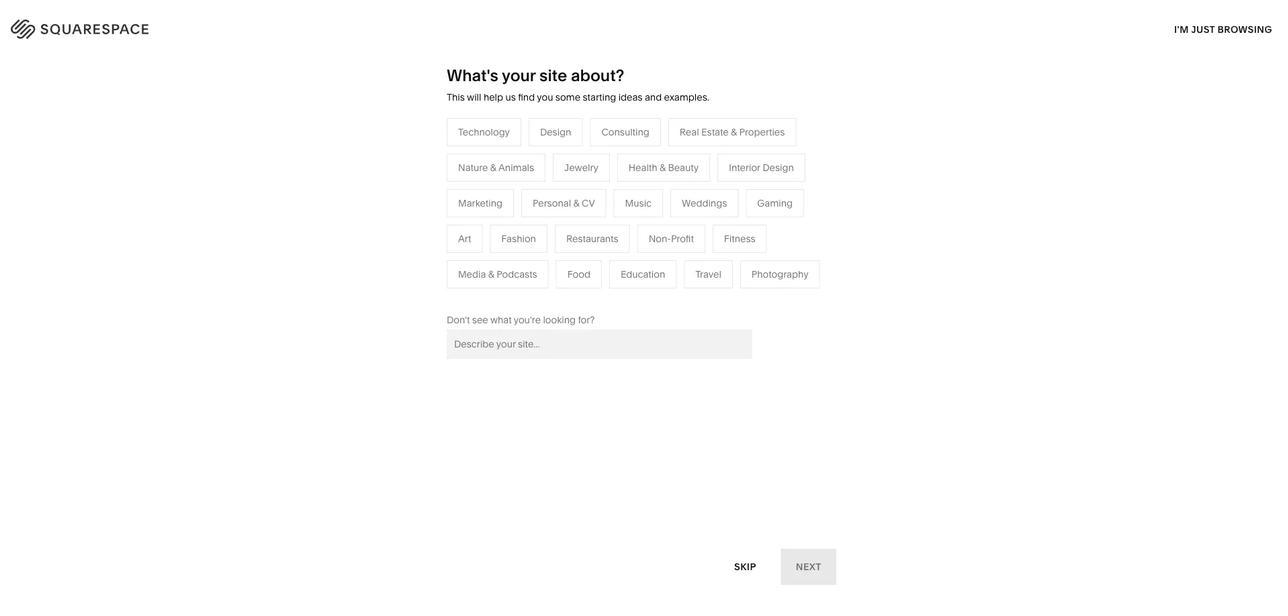 Task type: vqa. For each thing, say whether or not it's contained in the screenshot.
Personal
yes



Task type: describe. For each thing, give the bounding box(es) containing it.
restaurants inside radio
[[566, 233, 619, 245]]

see
[[472, 315, 488, 326]]

Media & Podcasts radio
[[447, 261, 549, 289]]

your
[[502, 65, 536, 85]]

Health & Beauty radio
[[617, 154, 710, 182]]

photography
[[752, 269, 809, 280]]

you're
[[514, 315, 541, 326]]

this
[[447, 92, 465, 103]]

Interior Design radio
[[718, 154, 805, 182]]

marketing
[[458, 198, 503, 209]]

& down home & decor
[[660, 207, 666, 219]]

i'm just browsing
[[1174, 24, 1272, 35]]

fashion
[[501, 233, 536, 245]]

Nature & Animals radio
[[447, 154, 546, 182]]

nature inside the nature & animals 'option'
[[458, 162, 488, 174]]

events
[[486, 247, 515, 259]]

gaming
[[757, 198, 793, 209]]

log             in link
[[1224, 21, 1256, 33]]

for?
[[578, 315, 595, 326]]

log             in
[[1224, 21, 1256, 33]]

browsing
[[1218, 24, 1272, 35]]

interior
[[729, 162, 760, 174]]

weddings inside radio
[[682, 198, 727, 209]]

& up interior
[[731, 127, 737, 138]]

Fitness radio
[[713, 225, 767, 253]]

Technology radio
[[447, 118, 521, 146]]

about?
[[571, 65, 624, 85]]

squarespace logo link
[[27, 16, 273, 38]]

i'm just browsing link
[[1174, 11, 1272, 48]]

personal
[[533, 198, 571, 209]]

site
[[540, 65, 567, 85]]

community
[[344, 247, 396, 259]]

health & beauty
[[629, 162, 699, 174]]

us
[[506, 92, 516, 103]]

education
[[621, 269, 665, 280]]

just
[[1191, 24, 1215, 35]]

interior design
[[729, 162, 794, 174]]

home
[[628, 187, 655, 198]]

health
[[629, 162, 657, 174]]

1 vertical spatial nature & animals
[[628, 207, 704, 219]]

cv
[[582, 198, 595, 209]]

events link
[[486, 247, 529, 259]]

profits
[[429, 247, 456, 259]]

Design radio
[[529, 118, 583, 146]]

& inside 'option'
[[490, 162, 496, 174]]

consulting
[[602, 127, 650, 138]]

will
[[467, 92, 481, 103]]

media inside radio
[[458, 269, 486, 280]]

0 horizontal spatial non-
[[406, 247, 429, 259]]

nature & animals inside 'option'
[[458, 162, 534, 174]]

don't
[[447, 315, 470, 326]]

home & decor
[[628, 187, 693, 198]]

Music radio
[[614, 189, 663, 218]]

travel link
[[486, 187, 525, 198]]

in
[[1246, 21, 1256, 33]]

real estate & properties link
[[486, 288, 605, 299]]

0 vertical spatial travel
[[486, 187, 512, 198]]

home & decor link
[[628, 187, 706, 198]]

Travel radio
[[684, 261, 733, 289]]

skip button
[[720, 549, 771, 586]]

Jewelry radio
[[553, 154, 610, 182]]

fitness link
[[628, 227, 673, 239]]

weddings link
[[486, 268, 545, 279]]

properties inside radio
[[739, 127, 785, 138]]

Marketing radio
[[447, 189, 514, 218]]

help
[[484, 92, 503, 103]]

1 vertical spatial nature
[[628, 207, 658, 219]]

what's your site about? this will help us find you some starting ideas and examples.
[[447, 65, 709, 103]]

Gaming radio
[[746, 189, 804, 218]]

media & podcasts link
[[486, 227, 579, 239]]



Task type: locate. For each thing, give the bounding box(es) containing it.
some
[[555, 92, 581, 103]]

1 horizontal spatial restaurants
[[566, 233, 619, 245]]

0 horizontal spatial design
[[540, 127, 571, 138]]

real estate & properties
[[680, 127, 785, 138], [486, 288, 591, 299]]

restaurants link
[[486, 207, 552, 219]]

i'm
[[1174, 24, 1189, 35]]

1 horizontal spatial travel
[[696, 269, 721, 280]]

1 vertical spatial properties
[[546, 288, 591, 299]]

0 horizontal spatial fitness
[[628, 227, 659, 239]]

log
[[1224, 21, 1244, 33]]

media & podcasts inside radio
[[458, 269, 537, 280]]

squarespace logo image
[[27, 16, 176, 38]]

weddings down beauty
[[682, 198, 727, 209]]

1 vertical spatial restaurants
[[566, 233, 619, 245]]

media down art
[[458, 269, 486, 280]]

fitness up travel 'radio' at the top
[[724, 233, 756, 245]]

animals up travel link
[[498, 162, 534, 174]]

media up events
[[486, 227, 514, 239]]

animals down "decor"
[[668, 207, 704, 219]]

media
[[486, 227, 514, 239], [458, 269, 486, 280]]

skip
[[734, 562, 756, 573]]

travel down the nature & animals 'option' in the top of the page
[[486, 187, 512, 198]]

1 horizontal spatial properties
[[739, 127, 785, 138]]

Food radio
[[556, 261, 602, 289]]

decor
[[666, 187, 693, 198]]

&
[[731, 127, 737, 138], [490, 162, 496, 174], [660, 162, 666, 174], [657, 187, 663, 198], [573, 198, 580, 209], [660, 207, 666, 219], [516, 227, 522, 239], [398, 247, 404, 259], [488, 269, 494, 280], [537, 288, 543, 299]]

0 vertical spatial animals
[[498, 162, 534, 174]]

1 horizontal spatial animals
[[668, 207, 704, 219]]

Fashion radio
[[490, 225, 547, 253]]

0 horizontal spatial properties
[[546, 288, 591, 299]]

you
[[537, 92, 553, 103]]

art
[[458, 233, 471, 245]]

1 horizontal spatial fitness
[[724, 233, 756, 245]]

Personal & CV radio
[[521, 189, 606, 218]]

podcasts inside radio
[[497, 269, 537, 280]]

estate inside radio
[[701, 127, 729, 138]]

looking
[[543, 315, 576, 326]]

properties up interior design
[[739, 127, 785, 138]]

0 vertical spatial properties
[[739, 127, 785, 138]]

podcasts down events link
[[497, 269, 537, 280]]

1 vertical spatial media
[[458, 269, 486, 280]]

1 vertical spatial real
[[486, 288, 505, 299]]

0 vertical spatial restaurants
[[486, 207, 538, 219]]

estate down examples.
[[701, 127, 729, 138]]

real down examples.
[[680, 127, 699, 138]]

1 vertical spatial travel
[[696, 269, 721, 280]]

1 horizontal spatial nature & animals
[[628, 207, 704, 219]]

real estate & properties up interior
[[680, 127, 785, 138]]

0 horizontal spatial nature & animals
[[458, 162, 534, 174]]

next button
[[781, 550, 836, 586]]

Education radio
[[609, 261, 677, 289]]

fitness
[[628, 227, 659, 239], [724, 233, 756, 245]]

ideas
[[619, 92, 643, 103]]

find
[[518, 92, 535, 103]]

media & podcasts down events
[[458, 269, 537, 280]]

real inside radio
[[680, 127, 699, 138]]

& right health
[[660, 162, 666, 174]]

& down events
[[488, 269, 494, 280]]

Art radio
[[447, 225, 483, 253]]

travel
[[486, 187, 512, 198], [696, 269, 721, 280]]

design
[[540, 127, 571, 138], [763, 162, 794, 174]]

properties down food
[[546, 288, 591, 299]]

profit
[[671, 233, 694, 245]]

what
[[490, 315, 512, 326]]

& inside option
[[573, 198, 580, 209]]

& up you're
[[537, 288, 543, 299]]

0 vertical spatial nature & animals
[[458, 162, 534, 174]]

what's
[[447, 65, 498, 85]]

estate down weddings link
[[508, 288, 535, 299]]

& down restaurants link
[[516, 227, 522, 239]]

beauty
[[668, 162, 699, 174]]

Weddings radio
[[671, 189, 739, 218]]

1 vertical spatial estate
[[508, 288, 535, 299]]

estate
[[701, 127, 729, 138], [508, 288, 535, 299]]

fitness inside radio
[[724, 233, 756, 245]]

community & non-profits link
[[344, 247, 470, 259]]

1 vertical spatial real estate & properties
[[486, 288, 591, 299]]

0 horizontal spatial real
[[486, 288, 505, 299]]

nature & animals down home & decor link on the top of page
[[628, 207, 704, 219]]

0 horizontal spatial restaurants
[[486, 207, 538, 219]]

1 vertical spatial media & podcasts
[[458, 269, 537, 280]]

1 vertical spatial non-
[[406, 247, 429, 259]]

0 vertical spatial design
[[540, 127, 571, 138]]

real estate & properties inside real estate & properties radio
[[680, 127, 785, 138]]

& right community
[[398, 247, 404, 259]]

& left cv
[[573, 198, 580, 209]]

non-profit
[[649, 233, 694, 245]]

1 horizontal spatial nature
[[628, 207, 658, 219]]

starting
[[583, 92, 616, 103]]

non-
[[649, 233, 671, 245], [406, 247, 429, 259]]

design inside option
[[540, 127, 571, 138]]

design right interior
[[763, 162, 794, 174]]

animals
[[498, 162, 534, 174], [668, 207, 704, 219]]

1 horizontal spatial real estate & properties
[[680, 127, 785, 138]]

0 vertical spatial weddings
[[682, 198, 727, 209]]

design down you
[[540, 127, 571, 138]]

restaurants down cv
[[566, 233, 619, 245]]

Real Estate & Properties radio
[[668, 118, 796, 146]]

travel down "fitness" radio
[[696, 269, 721, 280]]

non- right community
[[406, 247, 429, 259]]

next
[[796, 562, 822, 573]]

1 horizontal spatial real
[[680, 127, 699, 138]]

animals inside the nature & animals 'option'
[[498, 162, 534, 174]]

weddings
[[682, 198, 727, 209], [486, 268, 531, 279]]

1 horizontal spatial non-
[[649, 233, 671, 245]]

examples.
[[664, 92, 709, 103]]

technology
[[458, 127, 510, 138]]

1 horizontal spatial design
[[763, 162, 794, 174]]

0 vertical spatial real estate & properties
[[680, 127, 785, 138]]

0 vertical spatial nature
[[458, 162, 488, 174]]

1 horizontal spatial estate
[[701, 127, 729, 138]]

media & podcasts
[[486, 227, 565, 239], [458, 269, 537, 280]]

1 vertical spatial design
[[763, 162, 794, 174]]

0 vertical spatial media
[[486, 227, 514, 239]]

pazari element
[[460, 459, 823, 604]]

community & non-profits
[[344, 247, 456, 259]]

jewelry
[[564, 162, 599, 174]]

nature & animals up travel link
[[458, 162, 534, 174]]

1 horizontal spatial weddings
[[682, 198, 727, 209]]

0 horizontal spatial animals
[[498, 162, 534, 174]]

& right home
[[657, 187, 663, 198]]

pazari image
[[460, 459, 823, 604]]

& up travel link
[[490, 162, 496, 174]]

nature & animals
[[458, 162, 534, 174], [628, 207, 704, 219]]

and
[[645, 92, 662, 103]]

non- inside radio
[[649, 233, 671, 245]]

properties
[[739, 127, 785, 138], [546, 288, 591, 299]]

fitness down music
[[628, 227, 659, 239]]

real
[[680, 127, 699, 138], [486, 288, 505, 299]]

nature down home
[[628, 207, 658, 219]]

0 horizontal spatial travel
[[486, 187, 512, 198]]

podcasts
[[524, 227, 565, 239], [497, 269, 537, 280]]

& inside radio
[[660, 162, 666, 174]]

music
[[625, 198, 652, 209]]

0 vertical spatial media & podcasts
[[486, 227, 565, 239]]

Consulting radio
[[590, 118, 661, 146]]

media & podcasts down restaurants link
[[486, 227, 565, 239]]

design inside radio
[[763, 162, 794, 174]]

food
[[568, 269, 590, 280]]

weddings down events link
[[486, 268, 531, 279]]

travel inside 'radio'
[[696, 269, 721, 280]]

0 vertical spatial estate
[[701, 127, 729, 138]]

Photography radio
[[740, 261, 820, 289]]

Non-Profit radio
[[637, 225, 705, 253]]

Don't see what you're looking for? field
[[447, 330, 752, 359]]

restaurants down travel link
[[486, 207, 538, 219]]

don't see what you're looking for?
[[447, 315, 595, 326]]

1 vertical spatial weddings
[[486, 268, 531, 279]]

0 horizontal spatial nature
[[458, 162, 488, 174]]

0 vertical spatial non-
[[649, 233, 671, 245]]

0 horizontal spatial estate
[[508, 288, 535, 299]]

nature & animals link
[[628, 207, 717, 219]]

podcasts down personal
[[524, 227, 565, 239]]

0 horizontal spatial weddings
[[486, 268, 531, 279]]

0 vertical spatial podcasts
[[524, 227, 565, 239]]

1 vertical spatial podcasts
[[497, 269, 537, 280]]

1 vertical spatial animals
[[668, 207, 704, 219]]

Restaurants radio
[[555, 225, 630, 253]]

real up what
[[486, 288, 505, 299]]

restaurants
[[486, 207, 538, 219], [566, 233, 619, 245]]

nature
[[458, 162, 488, 174], [628, 207, 658, 219]]

0 vertical spatial real
[[680, 127, 699, 138]]

real estate & properties up you're
[[486, 288, 591, 299]]

personal & cv
[[533, 198, 595, 209]]

non- down nature & animals link
[[649, 233, 671, 245]]

nature up marketing option
[[458, 162, 488, 174]]

0 horizontal spatial real estate & properties
[[486, 288, 591, 299]]



